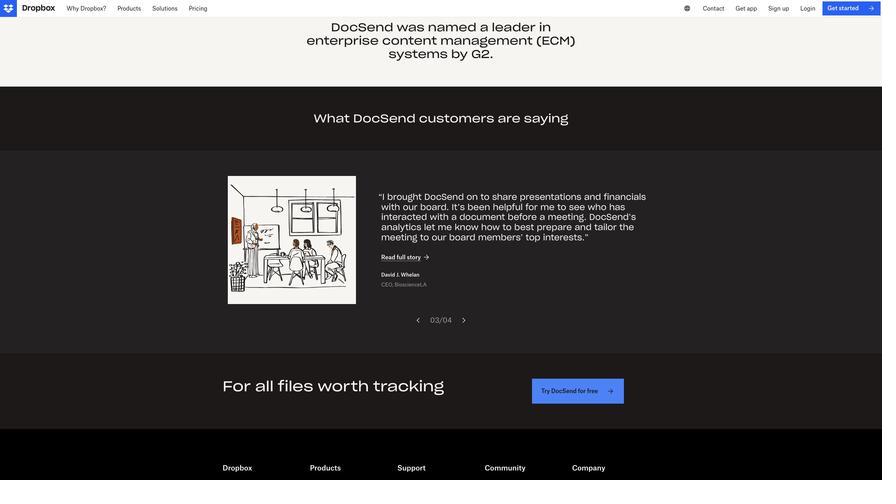 Task type: vqa. For each thing, say whether or not it's contained in the screenshot.
MEETING
yes



Task type: locate. For each thing, give the bounding box(es) containing it.
get started
[[828, 5, 859, 12]]

ceo,
[[382, 282, 394, 288]]

top
[[526, 232, 541, 243]]

0 vertical spatial products
[[117, 5, 141, 12]]

get for get started
[[828, 5, 838, 12]]

with up analytics
[[382, 202, 400, 213]]

1 vertical spatial our
[[432, 232, 447, 243]]

to left see
[[558, 202, 567, 213]]

docsend's
[[590, 212, 636, 223]]

leader
[[492, 20, 536, 34]]

was
[[397, 20, 425, 34]]

try docsend for free
[[542, 388, 598, 395]]

app
[[747, 5, 758, 12]]

for left free
[[578, 388, 586, 395]]

for
[[526, 202, 538, 213], [578, 388, 586, 395]]

and down see
[[575, 222, 592, 233]]

a up "g2."
[[480, 20, 489, 34]]

try docsend for free link
[[532, 379, 625, 404]]

me
[[541, 202, 555, 213], [438, 222, 452, 233]]

03/04
[[431, 316, 452, 325]]

get
[[828, 5, 838, 12], [736, 5, 746, 12]]

0 horizontal spatial get
[[736, 5, 746, 12]]

biosciencela
[[395, 282, 427, 288]]

named
[[428, 20, 477, 34]]

full
[[397, 254, 406, 261]]

our up analytics
[[403, 202, 418, 213]]

docsend
[[331, 20, 394, 34], [353, 111, 416, 126], [425, 192, 464, 203], [552, 388, 577, 395]]

read
[[382, 254, 396, 261]]

and left has
[[585, 192, 602, 203]]

sign up
[[769, 5, 790, 12]]

for
[[223, 378, 251, 396]]

footer
[[0, 447, 883, 481]]

started
[[839, 5, 859, 12]]

prepare
[[537, 222, 572, 233]]

1 vertical spatial for
[[578, 388, 586, 395]]

best
[[515, 222, 535, 233]]

systems
[[389, 47, 448, 61]]

get left app
[[736, 5, 746, 12]]

a up board
[[452, 212, 457, 223]]

in
[[539, 20, 551, 34]]

0 horizontal spatial our
[[403, 202, 418, 213]]

1 horizontal spatial get
[[828, 5, 838, 12]]

saying
[[524, 111, 569, 126]]

me up prepare
[[541, 202, 555, 213]]

our
[[403, 202, 418, 213], [432, 232, 447, 243]]

what
[[314, 111, 350, 126]]

pricing link
[[183, 0, 213, 17]]

2 horizontal spatial a
[[540, 212, 546, 223]]

login
[[801, 5, 816, 12]]

are
[[498, 111, 521, 126]]

login link
[[795, 0, 822, 17]]

0 vertical spatial our
[[403, 202, 418, 213]]

support
[[398, 464, 426, 473]]

all
[[255, 378, 274, 396]]

document
[[460, 212, 505, 223]]

"i
[[379, 192, 385, 203]]

sign
[[769, 5, 781, 12]]

for all files worth tracking
[[223, 378, 444, 396]]

been
[[468, 202, 491, 213]]

david j. whelan
[[382, 272, 420, 278]]

board
[[449, 232, 476, 243]]

an illustration of a woman at a whiteboard speaking to a small group of people image
[[228, 176, 356, 305]]

products inside dropdown button
[[117, 5, 141, 12]]

get inside popup button
[[736, 5, 746, 12]]

docsend inside docsend was named a leader in enterprise content management (ecm) systems by g2.
[[331, 20, 394, 34]]

0 vertical spatial for
[[526, 202, 538, 213]]

know
[[455, 222, 479, 233]]

1 horizontal spatial our
[[432, 232, 447, 243]]

me right "let"
[[438, 222, 452, 233]]

and
[[585, 192, 602, 203], [575, 222, 592, 233]]

let
[[424, 222, 435, 233]]

0 horizontal spatial for
[[526, 202, 538, 213]]

1 horizontal spatial a
[[480, 20, 489, 34]]

a right before
[[540, 212, 546, 223]]

0 horizontal spatial products
[[117, 5, 141, 12]]

the
[[620, 222, 635, 233]]

0 horizontal spatial me
[[438, 222, 452, 233]]

with left it's at right
[[430, 212, 449, 223]]

footer containing dropbox
[[0, 447, 883, 481]]

1 vertical spatial products
[[310, 464, 341, 473]]

products
[[117, 5, 141, 12], [310, 464, 341, 473]]

0 vertical spatial me
[[541, 202, 555, 213]]

to
[[481, 192, 490, 203], [558, 202, 567, 213], [503, 222, 512, 233], [420, 232, 429, 243]]

presentations
[[520, 192, 582, 203]]

how
[[482, 222, 500, 233]]

david
[[382, 272, 395, 278]]

j.
[[397, 272, 400, 278]]

get left started
[[828, 5, 838, 12]]

for up best
[[526, 202, 538, 213]]

try
[[542, 388, 550, 395]]

"i brought docsend on to share presentations and financials with our board. it's been helpful for me to see who has interacted with a document before a meeting. docsend's analytics let me know how to best prepare and tailor the meeting to our board members' top interests."
[[379, 192, 647, 243]]

our left board
[[432, 232, 447, 243]]

with
[[382, 202, 400, 213], [430, 212, 449, 223]]

meeting.
[[548, 212, 587, 223]]

dropbox
[[223, 464, 252, 473]]

for inside "i brought docsend on to share presentations and financials with our board. it's been helpful for me to see who has interacted with a document before a meeting. docsend's analytics let me know how to best prepare and tailor the meeting to our board members' top interests."
[[526, 202, 538, 213]]

before
[[508, 212, 537, 223]]

on
[[467, 192, 478, 203]]

get app button
[[731, 0, 763, 17]]



Task type: describe. For each thing, give the bounding box(es) containing it.
members'
[[478, 232, 523, 243]]

see
[[569, 202, 586, 213]]

it's
[[452, 202, 465, 213]]

analytics
[[382, 222, 422, 233]]

worth
[[318, 378, 369, 396]]

up
[[783, 5, 790, 12]]

enterprise
[[307, 33, 379, 48]]

g2.
[[472, 47, 494, 61]]

why dropbox? button
[[61, 0, 112, 17]]

1 horizontal spatial products
[[310, 464, 341, 473]]

why dropbox?
[[67, 5, 106, 12]]

meeting
[[382, 232, 418, 243]]

to up story at the bottom left of the page
[[420, 232, 429, 243]]

to right how
[[503, 222, 512, 233]]

docsend inside "i brought docsend on to share presentations and financials with our board. it's been helpful for me to see who has interacted with a document before a meeting. docsend's analytics let me know how to best prepare and tailor the meeting to our board members' top interests."
[[425, 192, 464, 203]]

read full story
[[382, 254, 421, 261]]

dropbox?
[[81, 5, 106, 12]]

to right on on the right top of page
[[481, 192, 490, 203]]

contact button
[[698, 0, 731, 17]]

who
[[588, 202, 607, 213]]

1 horizontal spatial me
[[541, 202, 555, 213]]

(ecm)
[[537, 33, 576, 48]]

interests."
[[543, 232, 589, 243]]

has
[[610, 202, 626, 213]]

tailor
[[595, 222, 617, 233]]

1 vertical spatial me
[[438, 222, 452, 233]]

1 vertical spatial and
[[575, 222, 592, 233]]

brought
[[388, 192, 422, 203]]

share
[[493, 192, 518, 203]]

docsend was named a leader in enterprise content management (ecm) systems by g2.
[[307, 20, 576, 61]]

pricing
[[189, 5, 208, 12]]

content
[[382, 33, 437, 48]]

financials
[[604, 192, 647, 203]]

tracking
[[373, 378, 444, 396]]

files
[[278, 378, 314, 396]]

free
[[588, 388, 598, 395]]

whelan
[[401, 272, 420, 278]]

why
[[67, 5, 79, 12]]

1 horizontal spatial for
[[578, 388, 586, 395]]

sign up link
[[763, 0, 795, 17]]

solutions button
[[147, 0, 183, 17]]

by
[[451, 47, 468, 61]]

get for get app
[[736, 5, 746, 12]]

0 horizontal spatial a
[[452, 212, 457, 223]]

read full story link
[[382, 253, 431, 262]]

products button
[[112, 0, 147, 17]]

get app
[[736, 5, 758, 12]]

solutions
[[152, 5, 178, 12]]

company
[[572, 464, 606, 473]]

0 horizontal spatial with
[[382, 202, 400, 213]]

customers
[[419, 111, 495, 126]]

board.
[[421, 202, 449, 213]]

community
[[485, 464, 526, 473]]

story
[[407, 254, 421, 261]]

1 horizontal spatial with
[[430, 212, 449, 223]]

interacted
[[382, 212, 427, 223]]

a inside docsend was named a leader in enterprise content management (ecm) systems by g2.
[[480, 20, 489, 34]]

management
[[441, 33, 533, 48]]

0 vertical spatial and
[[585, 192, 602, 203]]

helpful
[[493, 202, 523, 213]]

what docsend customers are saying
[[314, 111, 569, 126]]

get started link
[[823, 1, 881, 16]]

contact
[[703, 5, 725, 12]]

ceo, biosciencela
[[382, 282, 427, 288]]



